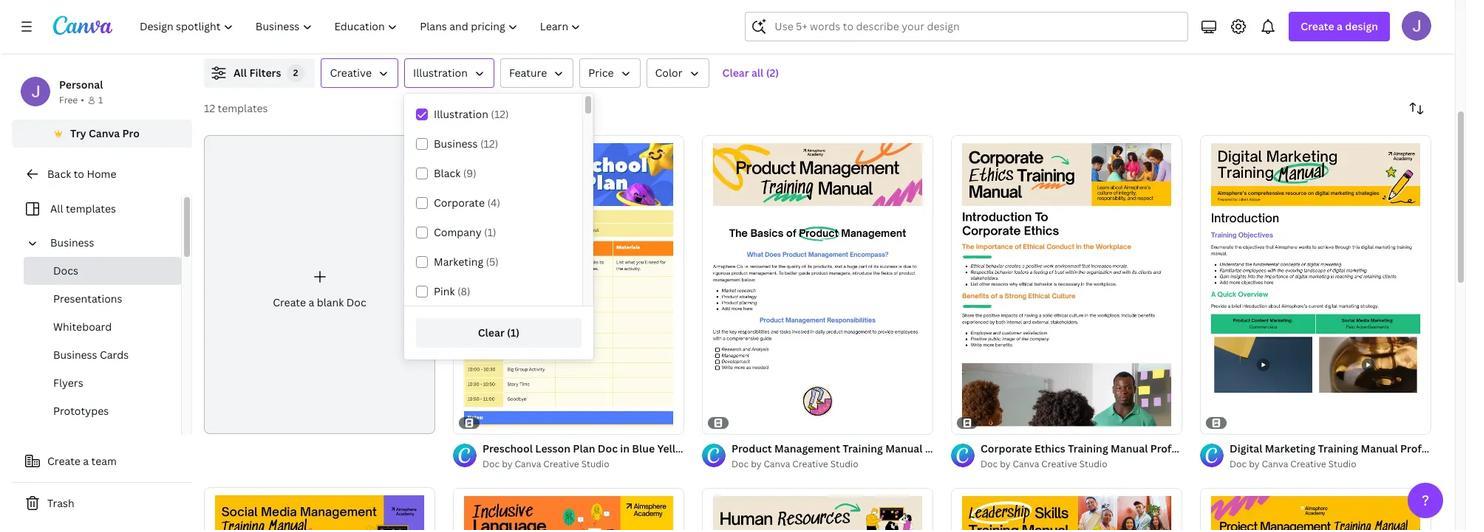 Task type: vqa. For each thing, say whether or not it's contained in the screenshot.


Task type: describe. For each thing, give the bounding box(es) containing it.
prototypes
[[53, 404, 109, 418]]

all filters
[[234, 66, 281, 80]]

marketing (5)
[[434, 255, 499, 269]]

clear (1)
[[478, 326, 520, 340]]

Search search field
[[775, 13, 1180, 41]]

create for create a blank doc
[[273, 295, 306, 309]]

inclusive language guide professional doc in orange yellow purple playful professional style image
[[453, 489, 685, 531]]

top level navigation element
[[130, 12, 594, 41]]

canva inside button
[[89, 126, 120, 140]]

creative inside button
[[330, 66, 372, 80]]

presentations link
[[24, 285, 181, 314]]

leadership skills training manual professional doc in yellow green purple playful professional style image
[[952, 489, 1183, 531]]

back
[[47, 167, 71, 181]]

2
[[293, 67, 299, 79]]

create a design button
[[1290, 12, 1391, 41]]

try canva pro button
[[12, 120, 192, 148]]

1
[[98, 94, 103, 106]]

(12) for illustration (12)
[[491, 107, 509, 121]]

3d
[[732, 442, 746, 456]]

2 filter options selected element
[[287, 64, 305, 82]]

plan
[[573, 442, 596, 456]]

style
[[748, 442, 774, 456]]

personal
[[59, 78, 103, 92]]

free
[[59, 94, 78, 106]]

jacob simon image
[[1403, 11, 1432, 41]]

trash
[[47, 497, 74, 511]]

clear all (2)
[[723, 66, 779, 80]]

preschool lesson plan doc in blue yellow orange 3d style link
[[483, 441, 774, 458]]

price
[[589, 66, 614, 80]]

marketing
[[434, 255, 484, 269]]

flyers link
[[24, 370, 181, 398]]

clear all (2) button
[[715, 58, 787, 88]]

home
[[87, 167, 116, 181]]

studio for human resource training manual professional doc in beige yellow pink playful professional style image
[[831, 458, 859, 471]]

12 templates
[[204, 101, 268, 115]]

pink (8)
[[434, 285, 471, 299]]

in
[[621, 442, 630, 456]]

create for create a design
[[1302, 19, 1335, 33]]

a for team
[[83, 455, 89, 469]]

a for design
[[1338, 19, 1343, 33]]

by inside preschool lesson plan doc in blue yellow orange 3d style doc by canva creative studio
[[502, 458, 513, 471]]

by for leadership skills training manual professional doc in yellow green purple playful professional style image
[[1000, 458, 1011, 471]]

preschool
[[483, 442, 533, 456]]

preschool lesson plan doc in blue yellow orange 3d style image
[[453, 135, 685, 435]]

canva for digital marketing training manual professional doc in green purple yellow playful professional style image
[[1262, 458, 1289, 471]]

creative for digital marketing training manual professional doc in green purple yellow playful professional style image
[[1291, 458, 1327, 471]]

clear (1) button
[[416, 319, 582, 348]]

trash link
[[12, 489, 192, 519]]

doc by canva creative studio for doc by canva creative studio link associated with project management training manual professional doc in yellow black white playful professional style image at the right of the page
[[1230, 458, 1357, 471]]

creative inside preschool lesson plan doc in blue yellow orange 3d style doc by canva creative studio
[[544, 458, 580, 471]]

corporate (4)
[[434, 196, 501, 210]]

all
[[752, 66, 764, 80]]

color
[[656, 66, 683, 80]]

whiteboard
[[53, 320, 112, 334]]

doc by canva creative studio for leadership skills training manual professional doc in yellow green purple playful professional style image's doc by canva creative studio link
[[981, 458, 1108, 471]]

illustration button
[[404, 58, 495, 88]]

doc by canva creative studio link for human resource training manual professional doc in beige yellow pink playful professional style image
[[732, 458, 934, 472]]

(4)
[[488, 196, 501, 210]]

create a blank doc element
[[204, 135, 436, 435]]

corporate ethics training manual professional doc in yellow orange green playful professional style image
[[952, 135, 1183, 435]]

illustration for illustration
[[413, 66, 468, 80]]

doc by canva creative studio link for project management training manual professional doc in yellow black white playful professional style image at the right of the page
[[1230, 458, 1432, 472]]

business cards link
[[24, 342, 181, 370]]

feature
[[509, 66, 547, 80]]

canva for the product management training manual professional doc in yellow green pink playful professional style "image"
[[764, 458, 791, 471]]

social media management training manual professional doc in yellow purple blue playful professional style image
[[204, 488, 436, 531]]

studio for project management training manual professional doc in yellow black white playful professional style image at the right of the page
[[1329, 458, 1357, 471]]

doc by canva creative studio link for the inclusive language guide professional doc in orange yellow purple playful professional style image
[[483, 458, 685, 472]]

(1) for clear (1)
[[507, 326, 520, 340]]

corporate
[[434, 196, 485, 210]]

blank
[[317, 295, 344, 309]]

pro
[[122, 126, 140, 140]]

business for business cards
[[53, 348, 97, 362]]

(9)
[[463, 166, 477, 180]]

all for all filters
[[234, 66, 247, 80]]

all templates
[[50, 202, 116, 216]]

create a blank doc link
[[204, 135, 436, 435]]

flyers
[[53, 376, 83, 390]]

by for project management training manual professional doc in yellow black white playful professional style image at the right of the page
[[1250, 458, 1260, 471]]

clear for clear all (2)
[[723, 66, 749, 80]]

create a team button
[[12, 447, 192, 477]]

yellow
[[658, 442, 690, 456]]

human resource training manual professional doc in beige yellow pink playful professional style image
[[702, 489, 934, 531]]

studio inside preschool lesson plan doc in blue yellow orange 3d style doc by canva creative studio
[[582, 458, 610, 471]]

business link
[[44, 229, 172, 257]]

black (9)
[[434, 166, 477, 180]]

Sort by button
[[1403, 94, 1432, 123]]

a for blank
[[309, 295, 314, 309]]

whiteboard link
[[24, 314, 181, 342]]



Task type: locate. For each thing, give the bounding box(es) containing it.
to
[[74, 167, 84, 181]]

business up docs
[[50, 236, 94, 250]]

templates for 12 templates
[[218, 101, 268, 115]]

2 vertical spatial create
[[47, 455, 81, 469]]

creative down lesson
[[544, 458, 580, 471]]

by
[[502, 458, 513, 471], [751, 458, 762, 471], [1000, 458, 1011, 471], [1250, 458, 1260, 471]]

back to home link
[[12, 160, 192, 189]]

0 horizontal spatial all
[[50, 202, 63, 216]]

2 horizontal spatial a
[[1338, 19, 1343, 33]]

doc by canva creative studio
[[732, 458, 859, 471], [981, 458, 1108, 471], [1230, 458, 1357, 471]]

creative down top level navigation element
[[330, 66, 372, 80]]

business
[[434, 137, 478, 151], [50, 236, 94, 250], [53, 348, 97, 362]]

(1) for company (1)
[[484, 226, 497, 240]]

preschool lesson plan doc in blue yellow orange 3d style doc by canva creative studio
[[483, 442, 774, 471]]

illustration for illustration (12)
[[434, 107, 489, 121]]

create a design
[[1302, 19, 1379, 33]]

project management training manual professional doc in yellow black white playful professional style image
[[1201, 489, 1432, 531]]

studio up human resource training manual professional doc in beige yellow pink playful professional style image
[[831, 458, 859, 471]]

1 vertical spatial illustration
[[434, 107, 489, 121]]

1 horizontal spatial (1)
[[507, 326, 520, 340]]

all down back
[[50, 202, 63, 216]]

create inside button
[[47, 455, 81, 469]]

doc by canva creative studio for human resource training manual professional doc in beige yellow pink playful professional style image doc by canva creative studio link
[[732, 458, 859, 471]]

canva up project management training manual professional doc in yellow black white playful professional style image at the right of the page
[[1262, 458, 1289, 471]]

1 vertical spatial a
[[309, 295, 314, 309]]

1 horizontal spatial clear
[[723, 66, 749, 80]]

2 doc by canva creative studio from the left
[[981, 458, 1108, 471]]

1 horizontal spatial doc by canva creative studio
[[981, 458, 1108, 471]]

all for all templates
[[50, 202, 63, 216]]

templates
[[218, 101, 268, 115], [66, 202, 116, 216]]

business up flyers
[[53, 348, 97, 362]]

4 by from the left
[[1250, 458, 1260, 471]]

a inside dropdown button
[[1338, 19, 1343, 33]]

(2)
[[767, 66, 779, 80]]

1 horizontal spatial a
[[309, 295, 314, 309]]

doc by canva creative studio link
[[483, 458, 685, 472], [732, 458, 934, 472], [981, 458, 1183, 472], [1230, 458, 1432, 472]]

2 doc by canva creative studio link from the left
[[732, 458, 934, 472]]

2 by from the left
[[751, 458, 762, 471]]

creative up leadership skills training manual professional doc in yellow green purple playful professional style image
[[1042, 458, 1078, 471]]

studio down plan
[[582, 458, 610, 471]]

3 studio from the left
[[1080, 458, 1108, 471]]

clear inside button
[[478, 326, 505, 340]]

templates for all templates
[[66, 202, 116, 216]]

canva right try on the left top of the page
[[89, 126, 120, 140]]

0 horizontal spatial a
[[83, 455, 89, 469]]

canva down preschool
[[515, 458, 541, 471]]

back to home
[[47, 167, 116, 181]]

None search field
[[746, 12, 1189, 41]]

1 vertical spatial business
[[50, 236, 94, 250]]

(12) up business (12)
[[491, 107, 509, 121]]

price button
[[580, 58, 641, 88]]

black
[[434, 166, 461, 180]]

lesson
[[536, 442, 571, 456]]

a left team
[[83, 455, 89, 469]]

12
[[204, 101, 215, 115]]

create left design at right top
[[1302, 19, 1335, 33]]

presentations
[[53, 292, 122, 306]]

0 vertical spatial all
[[234, 66, 247, 80]]

try canva pro
[[70, 126, 140, 140]]

1 vertical spatial create
[[273, 295, 306, 309]]

1 horizontal spatial create
[[273, 295, 306, 309]]

doc by canva creative studio link down plan
[[483, 458, 685, 472]]

doc inside 'create a blank doc' element
[[347, 295, 367, 309]]

pink
[[434, 285, 455, 299]]

(12) down illustration (12)
[[481, 137, 499, 151]]

create left blank
[[273, 295, 306, 309]]

illustration up business (12)
[[434, 107, 489, 121]]

studio
[[582, 458, 610, 471], [831, 458, 859, 471], [1080, 458, 1108, 471], [1329, 458, 1357, 471]]

0 horizontal spatial (1)
[[484, 226, 497, 240]]

templates right 12
[[218, 101, 268, 115]]

1 vertical spatial clear
[[478, 326, 505, 340]]

business cards
[[53, 348, 129, 362]]

0 vertical spatial templates
[[218, 101, 268, 115]]

try
[[70, 126, 86, 140]]

all left filters on the left of the page
[[234, 66, 247, 80]]

business for business (12)
[[434, 137, 478, 151]]

all inside 'all templates' link
[[50, 202, 63, 216]]

doc by canva creative studio link for leadership skills training manual professional doc in yellow green purple playful professional style image
[[981, 458, 1183, 472]]

1 horizontal spatial templates
[[218, 101, 268, 115]]

orange
[[693, 442, 729, 456]]

doc by canva creative studio link up human resource training manual professional doc in beige yellow pink playful professional style image
[[732, 458, 934, 472]]

business inside business cards link
[[53, 348, 97, 362]]

color button
[[647, 58, 710, 88]]

doc
[[347, 295, 367, 309], [598, 442, 618, 456], [483, 458, 500, 471], [732, 458, 749, 471], [981, 458, 998, 471], [1230, 458, 1248, 471]]

canva inside preschool lesson plan doc in blue yellow orange 3d style doc by canva creative studio
[[515, 458, 541, 471]]

studio up project management training manual professional doc in yellow black white playful professional style image at the right of the page
[[1329, 458, 1357, 471]]

1 horizontal spatial all
[[234, 66, 247, 80]]

create a blank doc
[[273, 295, 367, 309]]

doc by canva creative studio link up leadership skills training manual professional doc in yellow green purple playful professional style image
[[981, 458, 1183, 472]]

2 horizontal spatial create
[[1302, 19, 1335, 33]]

(1) inside button
[[507, 326, 520, 340]]

creative up human resource training manual professional doc in beige yellow pink playful professional style image
[[793, 458, 829, 471]]

create for create a team
[[47, 455, 81, 469]]

0 vertical spatial create
[[1302, 19, 1335, 33]]

prototypes link
[[24, 398, 181, 426]]

cards
[[100, 348, 129, 362]]

illustration (12)
[[434, 107, 509, 121]]

2 horizontal spatial doc by canva creative studio
[[1230, 458, 1357, 471]]

1 doc by canva creative studio from the left
[[732, 458, 859, 471]]

studio for leadership skills training manual professional doc in yellow green purple playful professional style image
[[1080, 458, 1108, 471]]

(12) for business (12)
[[481, 137, 499, 151]]

all
[[234, 66, 247, 80], [50, 202, 63, 216]]

digital marketing training manual professional doc in green purple yellow playful professional style image
[[1201, 135, 1432, 435]]

doc by canva creative studio link up project management training manual professional doc in yellow black white playful professional style image at the right of the page
[[1230, 458, 1432, 472]]

company
[[434, 226, 482, 240]]

doc by canva creative studio down style
[[732, 458, 859, 471]]

0 vertical spatial a
[[1338, 19, 1343, 33]]

0 vertical spatial (12)
[[491, 107, 509, 121]]

1 vertical spatial templates
[[66, 202, 116, 216]]

2 studio from the left
[[831, 458, 859, 471]]

0 vertical spatial clear
[[723, 66, 749, 80]]

(5)
[[486, 255, 499, 269]]

0 horizontal spatial clear
[[478, 326, 505, 340]]

create
[[1302, 19, 1335, 33], [273, 295, 306, 309], [47, 455, 81, 469]]

create a team
[[47, 455, 117, 469]]

docs
[[53, 264, 78, 278]]

creative up project management training manual professional doc in yellow black white playful professional style image at the right of the page
[[1291, 458, 1327, 471]]

3 doc by canva creative studio from the left
[[1230, 458, 1357, 471]]

illustration inside button
[[413, 66, 468, 80]]

illustration
[[413, 66, 468, 80], [434, 107, 489, 121]]

a inside button
[[83, 455, 89, 469]]

product management training manual professional doc in yellow green pink playful professional style image
[[702, 135, 934, 435]]

studio up leadership skills training manual professional doc in yellow green purple playful professional style image
[[1080, 458, 1108, 471]]

4 studio from the left
[[1329, 458, 1357, 471]]

1 doc by canva creative studio link from the left
[[483, 458, 685, 472]]

1 vertical spatial (1)
[[507, 326, 520, 340]]

2 vertical spatial business
[[53, 348, 97, 362]]

0 vertical spatial (1)
[[484, 226, 497, 240]]

business (12)
[[434, 137, 499, 151]]

4 doc by canva creative studio link from the left
[[1230, 458, 1432, 472]]

by for human resource training manual professional doc in beige yellow pink playful professional style image
[[751, 458, 762, 471]]

blue
[[632, 442, 655, 456]]

design
[[1346, 19, 1379, 33]]

canva
[[89, 126, 120, 140], [515, 458, 541, 471], [764, 458, 791, 471], [1013, 458, 1040, 471], [1262, 458, 1289, 471]]

clear inside button
[[723, 66, 749, 80]]

0 horizontal spatial doc by canva creative studio
[[732, 458, 859, 471]]

canva down style
[[764, 458, 791, 471]]

0 vertical spatial illustration
[[413, 66, 468, 80]]

feature button
[[500, 58, 574, 88]]

clear
[[723, 66, 749, 80], [478, 326, 505, 340]]

creative button
[[321, 58, 399, 88]]

0 horizontal spatial create
[[47, 455, 81, 469]]

3 doc by canva creative studio link from the left
[[981, 458, 1183, 472]]

creative for corporate ethics training manual professional doc in yellow orange green playful professional style "image"
[[1042, 458, 1078, 471]]

a left blank
[[309, 295, 314, 309]]

•
[[81, 94, 84, 106]]

1 studio from the left
[[582, 458, 610, 471]]

1 vertical spatial (12)
[[481, 137, 499, 151]]

clear for clear (1)
[[478, 326, 505, 340]]

create inside dropdown button
[[1302, 19, 1335, 33]]

2 vertical spatial a
[[83, 455, 89, 469]]

templates down back to home
[[66, 202, 116, 216]]

business inside business link
[[50, 236, 94, 250]]

all templates link
[[21, 195, 172, 223]]

company (1)
[[434, 226, 497, 240]]

filters
[[249, 66, 281, 80]]

doc by canva creative studio up leadership skills training manual professional doc in yellow green purple playful professional style image
[[981, 458, 1108, 471]]

(12)
[[491, 107, 509, 121], [481, 137, 499, 151]]

1 vertical spatial all
[[50, 202, 63, 216]]

doc by canva creative studio up project management training manual professional doc in yellow black white playful professional style image at the right of the page
[[1230, 458, 1357, 471]]

creative for the product management training manual professional doc in yellow green pink playful professional style "image"
[[793, 458, 829, 471]]

team
[[91, 455, 117, 469]]

0 vertical spatial business
[[434, 137, 478, 151]]

create left team
[[47, 455, 81, 469]]

a
[[1338, 19, 1343, 33], [309, 295, 314, 309], [83, 455, 89, 469]]

3 by from the left
[[1000, 458, 1011, 471]]

free •
[[59, 94, 84, 106]]

a left design at right top
[[1338, 19, 1343, 33]]

business for business
[[50, 236, 94, 250]]

1 by from the left
[[502, 458, 513, 471]]

(8)
[[458, 285, 471, 299]]

0 horizontal spatial templates
[[66, 202, 116, 216]]

business up black (9)
[[434, 137, 478, 151]]

illustration up illustration (12)
[[413, 66, 468, 80]]

creative
[[330, 66, 372, 80], [544, 458, 580, 471], [793, 458, 829, 471], [1042, 458, 1078, 471], [1291, 458, 1327, 471]]

canva up leadership skills training manual professional doc in yellow green purple playful professional style image
[[1013, 458, 1040, 471]]

canva for corporate ethics training manual professional doc in yellow orange green playful professional style "image"
[[1013, 458, 1040, 471]]



